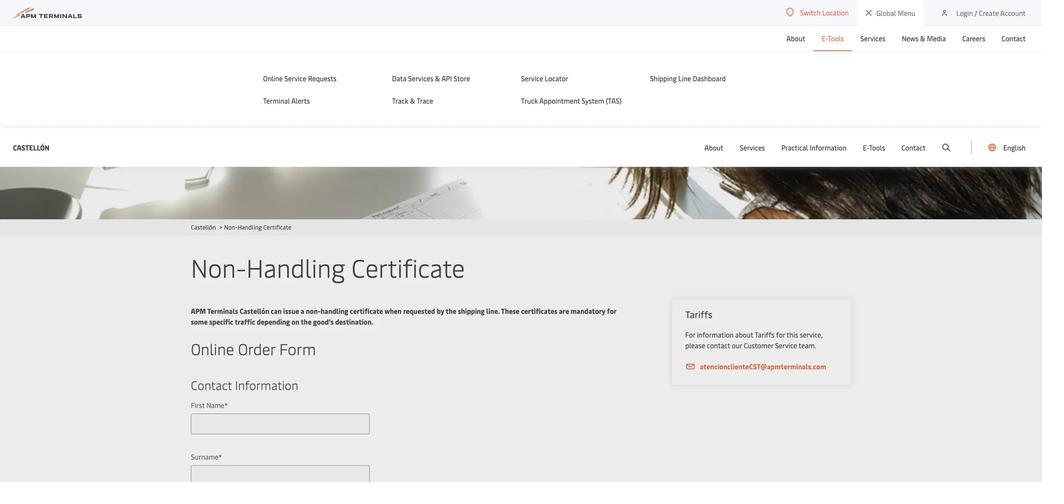 Task type: locate. For each thing, give the bounding box(es) containing it.
0 horizontal spatial tools
[[828, 34, 844, 43]]

0 horizontal spatial for
[[607, 306, 617, 316]]

for left this
[[776, 330, 785, 339]]

a
[[301, 306, 304, 316]]

2 horizontal spatial services
[[861, 34, 886, 43]]

the right by
[[446, 306, 457, 316]]

certificate
[[263, 223, 291, 231], [352, 250, 465, 284]]

1 horizontal spatial tariffs
[[755, 330, 775, 339]]

tariffs up for
[[685, 308, 713, 321]]

1 horizontal spatial information
[[810, 143, 847, 152]]

0 horizontal spatial castellón link
[[13, 142, 49, 153]]

global menu button
[[858, 0, 924, 26]]

handling
[[238, 223, 262, 231], [246, 250, 345, 284]]

0 vertical spatial non-
[[224, 223, 238, 231]]

apm
[[191, 306, 206, 316]]

terminal
[[263, 96, 290, 105]]

1 horizontal spatial services button
[[861, 25, 886, 51]]

0 horizontal spatial castellón
[[13, 143, 49, 152]]

& left trace
[[410, 96, 415, 105]]

1 vertical spatial about
[[705, 143, 724, 152]]

truck appointment system (tas)
[[521, 96, 622, 105]]

non- right >
[[224, 223, 238, 231]]

1 horizontal spatial castellón link
[[191, 223, 216, 231]]

issue
[[283, 306, 299, 316]]

e-
[[822, 34, 828, 43], [863, 143, 869, 152]]

1 vertical spatial non-
[[191, 250, 246, 284]]

0 horizontal spatial e-
[[822, 34, 828, 43]]

1 vertical spatial castellón
[[191, 223, 216, 231]]

0 vertical spatial castellón
[[13, 143, 49, 152]]

0 vertical spatial e-tools
[[822, 34, 844, 43]]

online for online service requests
[[263, 74, 283, 83]]

e-tools button
[[822, 25, 844, 51], [863, 128, 885, 167]]

careers
[[963, 34, 986, 43]]

information right practical
[[810, 143, 847, 152]]

0 vertical spatial the
[[446, 306, 457, 316]]

services button down global
[[861, 25, 886, 51]]

e-tools for e-tools dropdown button to the left
[[822, 34, 844, 43]]

0 vertical spatial certificate
[[263, 223, 291, 231]]

0 horizontal spatial &
[[410, 96, 415, 105]]

0 vertical spatial contact button
[[1002, 25, 1026, 51]]

2 vertical spatial contact
[[191, 377, 232, 393]]

information inside practical information dropdown button
[[810, 143, 847, 152]]

about
[[787, 34, 806, 43], [705, 143, 724, 152]]

1 vertical spatial tariffs
[[755, 330, 775, 339]]

services down global
[[861, 34, 886, 43]]

depending
[[257, 317, 290, 326]]

these
[[501, 306, 520, 316]]

0 vertical spatial e-tools button
[[822, 25, 844, 51]]

contact
[[1002, 34, 1026, 43], [902, 143, 926, 152], [191, 377, 232, 393]]

0 vertical spatial for
[[607, 306, 617, 316]]

store
[[454, 74, 470, 83]]

mandatory
[[571, 306, 606, 316]]

1 vertical spatial &
[[435, 74, 440, 83]]

1 horizontal spatial services
[[740, 143, 765, 152]]

1 vertical spatial the
[[301, 317, 312, 326]]

for right mandatory
[[607, 306, 617, 316]]

about button for services
[[787, 25, 806, 51]]

1 horizontal spatial e-
[[863, 143, 869, 152]]

0 vertical spatial e-
[[822, 34, 828, 43]]

contact information
[[191, 377, 298, 393]]

switch
[[800, 8, 821, 17]]

0 vertical spatial about button
[[787, 25, 806, 51]]

service up alerts
[[284, 74, 307, 83]]

services
[[861, 34, 886, 43], [408, 74, 433, 83], [740, 143, 765, 152]]

0 horizontal spatial information
[[235, 377, 298, 393]]

services button left practical
[[740, 128, 765, 167]]

good's
[[313, 317, 334, 326]]

this
[[787, 330, 798, 339]]

0 horizontal spatial services button
[[740, 128, 765, 167]]

terminal alerts link
[[263, 96, 375, 105]]

>
[[220, 223, 223, 231]]

1 horizontal spatial about button
[[787, 25, 806, 51]]

tariffs up customer
[[755, 330, 775, 339]]

1 horizontal spatial tools
[[869, 143, 885, 152]]

non-
[[224, 223, 238, 231], [191, 250, 246, 284]]

services right data
[[408, 74, 433, 83]]

locator
[[545, 74, 569, 83]]

services for bottom services dropdown button
[[740, 143, 765, 152]]

1 horizontal spatial e-tools
[[863, 143, 885, 152]]

0 horizontal spatial about button
[[705, 128, 724, 167]]

& inside popup button
[[920, 34, 926, 43]]

for
[[607, 306, 617, 316], [776, 330, 785, 339]]

the right "on" on the left of the page
[[301, 317, 312, 326]]

& right news
[[920, 34, 926, 43]]

1 vertical spatial contact button
[[902, 128, 926, 167]]

0 horizontal spatial contact
[[191, 377, 232, 393]]

1 vertical spatial e-tools button
[[863, 128, 885, 167]]

service up the truck
[[521, 74, 543, 83]]

2 horizontal spatial &
[[920, 34, 926, 43]]

1 vertical spatial e-
[[863, 143, 869, 152]]

castellón link
[[13, 142, 49, 153], [191, 223, 216, 231]]

handling
[[321, 306, 348, 316]]

1 vertical spatial about button
[[705, 128, 724, 167]]

First Name text field
[[191, 414, 370, 434]]

2 vertical spatial &
[[410, 96, 415, 105]]

online down specific
[[191, 338, 234, 359]]

when
[[385, 306, 402, 316]]

tariffs inside the for information about tariffs for this service, please contact our customer service team.
[[755, 330, 775, 339]]

1 horizontal spatial castellón
[[191, 223, 216, 231]]

english
[[1004, 143, 1026, 152]]

requests
[[308, 74, 337, 83]]

contact
[[707, 341, 730, 350]]

0 horizontal spatial services
[[408, 74, 433, 83]]

shipping
[[650, 74, 677, 83]]

0 vertical spatial tools
[[828, 34, 844, 43]]

trace
[[417, 96, 433, 105]]

0 horizontal spatial about
[[705, 143, 724, 152]]

0 vertical spatial online
[[263, 74, 283, 83]]

2 vertical spatial services
[[740, 143, 765, 152]]

news & media
[[902, 34, 946, 43]]

1 horizontal spatial online
[[263, 74, 283, 83]]

news
[[902, 34, 919, 43]]

service locator
[[521, 74, 569, 83]]

1 vertical spatial tools
[[869, 143, 885, 152]]

0 vertical spatial services button
[[861, 25, 886, 51]]

1 horizontal spatial certificate
[[352, 250, 465, 284]]

contact for the right contact 'popup button'
[[1002, 34, 1026, 43]]

(tas)
[[606, 96, 622, 105]]

services for right services dropdown button
[[861, 34, 886, 43]]

are
[[559, 306, 569, 316]]

&
[[920, 34, 926, 43], [435, 74, 440, 83], [410, 96, 415, 105]]

contact button
[[1002, 25, 1026, 51], [902, 128, 926, 167]]

contact for contact 'popup button' to the left
[[902, 143, 926, 152]]

tariffs
[[685, 308, 713, 321], [755, 330, 775, 339]]

0 vertical spatial about
[[787, 34, 806, 43]]

1 horizontal spatial &
[[435, 74, 440, 83]]

service locator link
[[521, 74, 633, 83]]

switch location
[[800, 8, 849, 17]]

about button
[[787, 25, 806, 51], [705, 128, 724, 167]]

no handling certificates image
[[0, 65, 1042, 219]]

0 horizontal spatial tariffs
[[685, 308, 713, 321]]

1 horizontal spatial for
[[776, 330, 785, 339]]

first
[[191, 400, 205, 410]]

atencionclientecst@apmterminals.com link
[[685, 361, 839, 372]]

2 horizontal spatial contact
[[1002, 34, 1026, 43]]

0 vertical spatial services
[[861, 34, 886, 43]]

& for trace
[[410, 96, 415, 105]]

1 vertical spatial certificate
[[352, 250, 465, 284]]

services button
[[861, 25, 886, 51], [740, 128, 765, 167]]

1 vertical spatial for
[[776, 330, 785, 339]]

dashboard
[[693, 74, 726, 83]]

for
[[685, 330, 695, 339]]

tools for e-tools dropdown button to the left
[[828, 34, 844, 43]]

0 horizontal spatial e-tools
[[822, 34, 844, 43]]

some
[[191, 317, 208, 326]]

track & trace
[[392, 96, 433, 105]]

about for practical information
[[705, 143, 724, 152]]

service down this
[[775, 341, 797, 350]]

practical
[[782, 143, 808, 152]]

non- down >
[[191, 250, 246, 284]]

line.
[[486, 306, 500, 316]]

online service requests
[[263, 74, 337, 83]]

0 horizontal spatial the
[[301, 317, 312, 326]]

please
[[685, 341, 705, 350]]

services left practical
[[740, 143, 765, 152]]

e-tools
[[822, 34, 844, 43], [863, 143, 885, 152]]

1 vertical spatial information
[[235, 377, 298, 393]]

about
[[735, 330, 753, 339]]

1 horizontal spatial contact
[[902, 143, 926, 152]]

0 vertical spatial castellón link
[[13, 142, 49, 153]]

Surname text field
[[191, 465, 370, 482]]

information
[[810, 143, 847, 152], [235, 377, 298, 393]]

online order form
[[191, 338, 316, 359]]

2 horizontal spatial service
[[775, 341, 797, 350]]

appointment
[[540, 96, 580, 105]]

service
[[284, 74, 307, 83], [521, 74, 543, 83], [775, 341, 797, 350]]

online up terminal
[[263, 74, 283, 83]]

tools for the rightmost e-tools dropdown button
[[869, 143, 885, 152]]

1 horizontal spatial e-tools button
[[863, 128, 885, 167]]

information for practical information
[[810, 143, 847, 152]]

0 vertical spatial information
[[810, 143, 847, 152]]

0 vertical spatial contact
[[1002, 34, 1026, 43]]

& left api
[[435, 74, 440, 83]]

information
[[697, 330, 734, 339]]

information down order
[[235, 377, 298, 393]]

1 vertical spatial online
[[191, 338, 234, 359]]

1 vertical spatial contact
[[902, 143, 926, 152]]

account
[[1001, 8, 1026, 17]]

1 vertical spatial e-tools
[[863, 143, 885, 152]]

menu
[[898, 8, 916, 18]]

1 horizontal spatial about
[[787, 34, 806, 43]]

0 horizontal spatial online
[[191, 338, 234, 359]]

0 vertical spatial &
[[920, 34, 926, 43]]

our
[[732, 341, 742, 350]]



Task type: vqa. For each thing, say whether or not it's contained in the screenshot.
Surname
yes



Task type: describe. For each thing, give the bounding box(es) containing it.
truck
[[521, 96, 538, 105]]

about for services
[[787, 34, 806, 43]]

team.
[[799, 341, 816, 350]]

castellón can
[[240, 306, 282, 316]]

by
[[437, 306, 444, 316]]

non-handling certificate
[[191, 250, 465, 284]]

global menu
[[877, 8, 916, 18]]

for information about tariffs for this service, please contact our customer service team.
[[685, 330, 823, 350]]

requested
[[403, 306, 435, 316]]

certificate
[[350, 306, 383, 316]]

non-
[[306, 306, 321, 316]]

e- for the rightmost e-tools dropdown button
[[863, 143, 869, 152]]

data services & api store link
[[392, 74, 504, 83]]

certificates
[[521, 306, 558, 316]]

service inside the for information about tariffs for this service, please contact our customer service team.
[[775, 341, 797, 350]]

line
[[679, 74, 691, 83]]

media
[[927, 34, 946, 43]]

destination.
[[335, 317, 374, 326]]

online service requests link
[[263, 74, 375, 83]]

specific
[[209, 317, 233, 326]]

news & media button
[[902, 25, 946, 51]]

customer
[[744, 341, 774, 350]]

1 horizontal spatial the
[[446, 306, 457, 316]]

e- for e-tools dropdown button to the left
[[822, 34, 828, 43]]

alerts
[[291, 96, 310, 105]]

data services & api store
[[392, 74, 470, 83]]

for inside the for information about tariffs for this service, please contact our customer service team.
[[776, 330, 785, 339]]

surname
[[191, 452, 219, 461]]

name
[[206, 400, 224, 410]]

practical information
[[782, 143, 847, 152]]

create
[[979, 8, 999, 17]]

switch location button
[[787, 8, 849, 17]]

information for contact information
[[235, 377, 298, 393]]

1 vertical spatial castellón link
[[191, 223, 216, 231]]

system
[[582, 96, 604, 105]]

castellón for castellón > non-handling certificate
[[191, 223, 216, 231]]

atencionclientecst@apmterminals.com
[[700, 362, 826, 371]]

e-tools for the rightmost e-tools dropdown button
[[863, 143, 885, 152]]

0 horizontal spatial certificate
[[263, 223, 291, 231]]

on
[[292, 317, 299, 326]]

1 vertical spatial handling
[[246, 250, 345, 284]]

service,
[[800, 330, 823, 339]]

truck appointment system (tas) link
[[521, 96, 633, 105]]

order
[[238, 338, 275, 359]]

for inside apm terminals castellón can issue a non-handling certificate when requested by the shipping line. these certificates are mandatory for some specific traffic depending on the good's destination.
[[607, 306, 617, 316]]

0 vertical spatial tariffs
[[685, 308, 713, 321]]

traffic
[[235, 317, 255, 326]]

0 vertical spatial handling
[[238, 223, 262, 231]]

api
[[442, 74, 452, 83]]

/
[[975, 8, 978, 17]]

apm terminals castellón can issue a non-handling certificate when requested by the shipping line. these certificates are mandatory for some specific traffic depending on the good's destination.
[[191, 306, 617, 326]]

first name
[[191, 400, 224, 410]]

1 horizontal spatial contact button
[[1002, 25, 1026, 51]]

location
[[822, 8, 849, 17]]

castellón for castellón
[[13, 143, 49, 152]]

login / create account
[[957, 8, 1026, 17]]

about button for practical information
[[705, 128, 724, 167]]

careers button
[[963, 25, 986, 51]]

login
[[957, 8, 973, 17]]

login / create account link
[[941, 0, 1026, 25]]

track & trace link
[[392, 96, 504, 105]]

practical information button
[[782, 128, 847, 167]]

0 horizontal spatial e-tools button
[[822, 25, 844, 51]]

1 vertical spatial services button
[[740, 128, 765, 167]]

shipping
[[458, 306, 485, 316]]

global
[[877, 8, 896, 18]]

track
[[392, 96, 409, 105]]

shipping line dashboard link
[[650, 74, 762, 83]]

0 horizontal spatial service
[[284, 74, 307, 83]]

castellón > non-handling certificate
[[191, 223, 291, 231]]

english button
[[989, 128, 1026, 167]]

data
[[392, 74, 407, 83]]

1 vertical spatial services
[[408, 74, 433, 83]]

contact for contact information
[[191, 377, 232, 393]]

0 horizontal spatial contact button
[[902, 128, 926, 167]]

& for media
[[920, 34, 926, 43]]

form
[[279, 338, 316, 359]]

shipping line dashboard
[[650, 74, 726, 83]]

terminals
[[207, 306, 238, 316]]

online for online order form
[[191, 338, 234, 359]]

terminal alerts
[[263, 96, 310, 105]]

1 horizontal spatial service
[[521, 74, 543, 83]]



